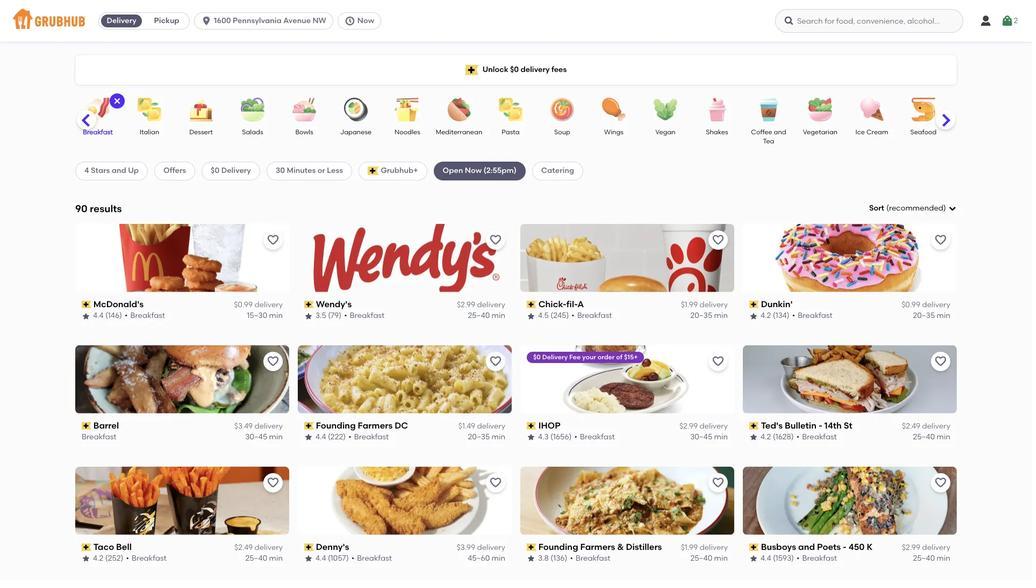 Task type: locate. For each thing, give the bounding box(es) containing it.
mcdonald's
[[93, 299, 144, 310]]

20–35 for founding farmers dc
[[468, 433, 490, 442]]

vegan
[[656, 129, 676, 136]]

1 horizontal spatial 20–35
[[691, 312, 713, 321]]

• breakfast right the (1656)
[[575, 433, 615, 442]]

• right (79)
[[344, 312, 347, 321]]

now button
[[338, 12, 386, 30]]

1600 pennsylvania avenue nw
[[214, 16, 326, 25]]

subscription pass image left taco
[[82, 544, 91, 552]]

1 $0.99 delivery from the left
[[234, 301, 283, 310]]

3.5 (79)
[[316, 312, 342, 321]]

delivery inside 'button'
[[107, 16, 136, 25]]

(1628)
[[773, 433, 794, 442]]

star icon image left 4.4 (222)
[[304, 434, 313, 442]]

• breakfast right (79)
[[344, 312, 385, 321]]

0 vertical spatial $2.49
[[902, 422, 921, 431]]

2 vertical spatial and
[[799, 542, 815, 553]]

breakfast down founding farmers & distillers
[[576, 555, 611, 564]]

save this restaurant button for taco bell
[[264, 474, 283, 493]]

and inside the coffee and tea
[[774, 129, 787, 136]]

2 horizontal spatial $2.99 delivery
[[902, 544, 951, 553]]

and left poets
[[799, 542, 815, 553]]

1 30–45 min from the left
[[245, 433, 283, 442]]

25–40
[[468, 312, 490, 321], [913, 433, 935, 442], [245, 555, 267, 564], [691, 555, 713, 564], [913, 555, 935, 564]]

$1.49
[[459, 422, 475, 431]]

subscription pass image left barrel
[[82, 423, 91, 430]]

min
[[269, 312, 283, 321], [492, 312, 505, 321], [714, 312, 728, 321], [937, 312, 951, 321], [269, 433, 283, 442], [492, 433, 505, 442], [714, 433, 728, 442], [937, 433, 951, 442], [269, 555, 283, 564], [492, 555, 505, 564], [714, 555, 728, 564], [937, 555, 951, 564]]

coffee
[[751, 129, 773, 136]]

$0 right offers at left top
[[211, 166, 220, 175]]

- left 450
[[843, 542, 847, 553]]

• breakfast for ted's bulletin - 14th st
[[797, 433, 837, 442]]

• for chick-fil-a
[[572, 312, 575, 321]]

• for founding farmers & distillers
[[570, 555, 573, 564]]

• breakfast down ted's bulletin - 14th st
[[797, 433, 837, 442]]

0 vertical spatial $1.99 delivery
[[681, 301, 728, 310]]

now right open
[[465, 166, 482, 175]]

(245)
[[551, 312, 569, 321]]

1 vertical spatial $1.99
[[681, 544, 698, 553]]

1 vertical spatial grubhub plus flag logo image
[[368, 167, 379, 176]]

ted's
[[761, 421, 783, 431]]

0 vertical spatial $2.99 delivery
[[457, 301, 505, 310]]

0 vertical spatial $2.49 delivery
[[902, 422, 951, 431]]

chick-
[[539, 299, 567, 310]]

star icon image for denny's
[[304, 555, 313, 564]]

0 horizontal spatial $2.49
[[234, 544, 253, 553]]

20–35 for chick-fil-a
[[691, 312, 713, 321]]

star icon image left 4.3
[[527, 434, 536, 442]]

star icon image
[[82, 312, 90, 321], [304, 312, 313, 321], [527, 312, 536, 321], [750, 312, 758, 321], [304, 434, 313, 442], [527, 434, 536, 442], [750, 434, 758, 442], [82, 555, 90, 564], [304, 555, 313, 564], [527, 555, 536, 564], [750, 555, 758, 564]]

• down the bulletin
[[797, 433, 800, 442]]

breakfast for wendy's
[[350, 312, 385, 321]]

founding up (136)
[[539, 542, 578, 553]]

founding up (222)
[[316, 421, 356, 431]]

1 $1.99 delivery from the top
[[681, 301, 728, 310]]

save this restaurant button for founding farmers & distillers
[[709, 474, 728, 493]]

• breakfast right '(134)'
[[793, 312, 833, 321]]

now right nw
[[358, 16, 374, 25]]

taco bell
[[93, 542, 132, 553]]

$2.49 delivery for ted's bulletin - 14th st
[[902, 422, 951, 431]]

2 $1.99 from the top
[[681, 544, 698, 553]]

breakfast for founding farmers dc
[[354, 433, 389, 442]]

1 vertical spatial $2.99 delivery
[[680, 422, 728, 431]]

45–60 min
[[468, 555, 505, 564]]

1 vertical spatial now
[[465, 166, 482, 175]]

0 horizontal spatial $2.49 delivery
[[234, 544, 283, 553]]

0 horizontal spatial grubhub plus flag logo image
[[368, 167, 379, 176]]

• down fil-
[[572, 312, 575, 321]]

1 vertical spatial $2.49 delivery
[[234, 544, 283, 553]]

save this restaurant button for denny's
[[486, 474, 505, 493]]

star icon image left 4.4 (1057)
[[304, 555, 313, 564]]

procee
[[1007, 237, 1033, 246]]

1 horizontal spatial $2.99
[[680, 422, 698, 431]]

star icon image left 4.4 (1593)
[[750, 555, 758, 564]]

1 horizontal spatial -
[[843, 542, 847, 553]]

0 horizontal spatial $2.99 delivery
[[457, 301, 505, 310]]

1 horizontal spatial $2.49
[[902, 422, 921, 431]]

subscription pass image left mcdonald's
[[82, 301, 91, 309]]

ted's bulletin - 14th st logo image
[[743, 346, 957, 414]]

20–35 for dunkin'
[[913, 312, 935, 321]]

• breakfast down founding farmers & distillers
[[570, 555, 611, 564]]

delivery for busboys and poets - 450 k
[[923, 544, 951, 553]]

salads image
[[234, 98, 272, 122]]

• for dunkin'
[[793, 312, 795, 321]]

• down bell
[[126, 555, 129, 564]]

2 30–45 min from the left
[[691, 433, 728, 442]]

25–40 for taco bell
[[245, 555, 267, 564]]

$2.99 for wendy's
[[457, 301, 475, 310]]

bell
[[116, 542, 132, 553]]

coffee and tea image
[[750, 98, 788, 122]]

k
[[867, 542, 873, 553]]

$0 left fee
[[533, 354, 541, 361]]

star icon image left 4.2 (134)
[[750, 312, 758, 321]]

breakfast
[[83, 129, 113, 136], [130, 312, 165, 321], [350, 312, 385, 321], [577, 312, 612, 321], [798, 312, 833, 321], [82, 433, 116, 442], [354, 433, 389, 442], [580, 433, 615, 442], [802, 433, 837, 442], [132, 555, 167, 564], [357, 555, 392, 564], [576, 555, 611, 564], [803, 555, 837, 564]]

1 vertical spatial $1.99 delivery
[[681, 544, 728, 553]]

delivery for taco bell
[[255, 544, 283, 553]]

save this restaurant image
[[712, 234, 725, 247], [935, 234, 948, 247], [267, 355, 280, 368], [489, 355, 502, 368], [935, 355, 948, 368], [489, 477, 502, 490], [712, 477, 725, 490]]

• right (136)
[[570, 555, 573, 564]]

dessert image
[[182, 98, 220, 122]]

None field
[[870, 203, 957, 214]]

founding farmers & distillers
[[539, 542, 662, 553]]

15–30 min
[[247, 312, 283, 321]]

• right (146)
[[125, 312, 128, 321]]

unlock
[[483, 65, 508, 74]]

svg image inside the 'now' button
[[345, 16, 355, 26]]

save this restaurant button for barrel
[[264, 352, 283, 371]]

• right the (1656)
[[575, 433, 578, 442]]

minutes
[[287, 166, 316, 175]]

star icon image for taco bell
[[82, 555, 90, 564]]

breakfast for ihop
[[580, 433, 615, 442]]

subscription pass image for founding farmers & distillers
[[527, 544, 537, 552]]

• breakfast for denny's
[[352, 555, 392, 564]]

• breakfast for wendy's
[[344, 312, 385, 321]]

• breakfast right (1057)
[[352, 555, 392, 564]]

4.2 for dunkin'
[[761, 312, 771, 321]]

(134)
[[773, 312, 790, 321]]

star icon image left 4.2 (1628)
[[750, 434, 758, 442]]

star icon image left 4.2 (252)
[[82, 555, 90, 564]]

1 30–45 from the left
[[245, 433, 267, 442]]

(1593)
[[773, 555, 794, 564]]

subscription pass image
[[82, 301, 91, 309], [304, 301, 314, 309], [82, 423, 91, 430], [527, 423, 537, 430], [750, 423, 759, 430], [82, 544, 91, 552]]

$2.49 delivery for taco bell
[[234, 544, 283, 553]]

min for wendy's
[[492, 312, 505, 321]]

breakfast for denny's
[[357, 555, 392, 564]]

svg image inside 2 button
[[1001, 15, 1014, 27]]

star icon image for founding farmers & distillers
[[527, 555, 536, 564]]

4.4 left (222)
[[316, 433, 326, 442]]

grubhub plus flag logo image left grubhub+
[[368, 167, 379, 176]]

bowls
[[295, 129, 313, 136]]

0 horizontal spatial $2.99
[[457, 301, 475, 310]]

grubhub plus flag logo image left unlock
[[466, 65, 478, 75]]

star icon image left the 3.8
[[527, 555, 536, 564]]

$2.99 for ihop
[[680, 422, 698, 431]]

delivery left pickup
[[107, 16, 136, 25]]

$0 delivery fee your order of $15+
[[533, 354, 638, 361]]

save this restaurant image for wendy's
[[489, 234, 502, 247]]

(136)
[[551, 555, 568, 564]]

delivery
[[521, 65, 550, 74], [255, 301, 283, 310], [477, 301, 505, 310], [700, 301, 728, 310], [923, 301, 951, 310], [255, 422, 283, 431], [477, 422, 505, 431], [700, 422, 728, 431], [923, 422, 951, 431], [255, 544, 283, 553], [477, 544, 505, 553], [700, 544, 728, 553], [923, 544, 951, 553]]

0 horizontal spatial 30–45 min
[[245, 433, 283, 442]]

• breakfast down bell
[[126, 555, 167, 564]]

0 vertical spatial delivery
[[107, 16, 136, 25]]

(252)
[[105, 555, 123, 564]]

2 horizontal spatial $2.99
[[902, 544, 921, 553]]

star icon image left the 4.4 (146) on the left of the page
[[82, 312, 90, 321]]

4.2 left '(134)'
[[761, 312, 771, 321]]

0 horizontal spatial 20–35
[[468, 433, 490, 442]]

save this restaurant image for dunkin'
[[935, 234, 948, 247]]

2 $0.99 from the left
[[902, 301, 921, 310]]

• for founding farmers dc
[[349, 433, 352, 442]]

grubhub plus flag logo image
[[466, 65, 478, 75], [368, 167, 379, 176]]

• breakfast down founding farmers dc
[[349, 433, 389, 442]]

subscription pass image
[[527, 301, 537, 309], [750, 301, 759, 309], [304, 423, 314, 430], [304, 544, 314, 552], [527, 544, 537, 552], [750, 544, 759, 552]]

•
[[125, 312, 128, 321], [344, 312, 347, 321], [572, 312, 575, 321], [793, 312, 795, 321], [349, 433, 352, 442], [575, 433, 578, 442], [797, 433, 800, 442], [126, 555, 129, 564], [352, 555, 355, 564], [570, 555, 573, 564], [797, 555, 800, 564]]

less
[[327, 166, 343, 175]]

salads
[[242, 129, 263, 136]]

subscription pass image left dunkin'
[[750, 301, 759, 309]]

$3.99 delivery
[[457, 544, 505, 553]]

30–45 min for ihop
[[691, 433, 728, 442]]

founding farmers dc logo image
[[298, 346, 512, 414]]

breakfast for busboys and poets - 450 k
[[803, 555, 837, 564]]

• breakfast down a
[[572, 312, 612, 321]]

30–45 min
[[245, 433, 283, 442], [691, 433, 728, 442]]

• for busboys and poets - 450 k
[[797, 555, 800, 564]]

and up the tea
[[774, 129, 787, 136]]

2 vertical spatial $0
[[533, 354, 541, 361]]

0 vertical spatial farmers
[[358, 421, 393, 431]]

1 horizontal spatial $0.99 delivery
[[902, 301, 951, 310]]

star icon image left 4.5
[[527, 312, 536, 321]]

$0.99
[[234, 301, 253, 310], [902, 301, 921, 310]]

star icon image for wendy's
[[304, 312, 313, 321]]

and for coffee and tea
[[774, 129, 787, 136]]

2 horizontal spatial $0
[[533, 354, 541, 361]]

1 horizontal spatial 20–35 min
[[691, 312, 728, 321]]

$2.99 for busboys and poets - 450 k
[[902, 544, 921, 553]]

0 horizontal spatial farmers
[[358, 421, 393, 431]]

wendy's
[[316, 299, 352, 310]]

subscription pass image right $3.99 delivery
[[527, 544, 537, 552]]

subscription pass image left chick- on the bottom right of page
[[527, 301, 537, 309]]

90
[[75, 203, 87, 215]]

• right '(134)'
[[793, 312, 795, 321]]

breakfast down founding farmers dc
[[354, 433, 389, 442]]

4.4 down denny's
[[316, 555, 326, 564]]

subscription pass image for founding farmers dc
[[304, 423, 314, 430]]

svg image
[[980, 15, 993, 27], [1001, 15, 1014, 27], [201, 16, 212, 26], [345, 16, 355, 26], [784, 16, 795, 26], [113, 97, 122, 105]]

30–45
[[245, 433, 267, 442], [691, 433, 713, 442]]

bowls image
[[286, 98, 323, 122]]

(79)
[[328, 312, 342, 321]]

$2.99 delivery
[[457, 301, 505, 310], [680, 422, 728, 431], [902, 544, 951, 553]]

avenue
[[283, 16, 311, 25]]

1 vertical spatial delivery
[[221, 166, 251, 175]]

0 horizontal spatial $0.99 delivery
[[234, 301, 283, 310]]

15–30
[[247, 312, 267, 321]]

breakfast right (1057)
[[357, 555, 392, 564]]

mediterranean image
[[440, 98, 478, 122]]

• right (222)
[[349, 433, 352, 442]]

• breakfast down mcdonald's
[[125, 312, 165, 321]]

min for chick-fil-a
[[714, 312, 728, 321]]

save this restaurant image for ted's bulletin - 14th st
[[935, 355, 948, 368]]

save this restaurant button for wendy's
[[486, 231, 505, 250]]

delivery
[[107, 16, 136, 25], [221, 166, 251, 175], [542, 354, 568, 361]]

shakes image
[[699, 98, 736, 122]]

30–45 for barrel
[[245, 433, 267, 442]]

4.4 for denny's
[[316, 555, 326, 564]]

$2.99
[[457, 301, 475, 310], [680, 422, 698, 431], [902, 544, 921, 553]]

1 horizontal spatial $2.99 delivery
[[680, 422, 728, 431]]

• right (1057)
[[352, 555, 355, 564]]

1 horizontal spatial farmers
[[581, 542, 615, 553]]

distillers
[[626, 542, 662, 553]]

delivery left fee
[[542, 354, 568, 361]]

st
[[844, 421, 853, 431]]

4.4
[[93, 312, 104, 321], [316, 433, 326, 442], [316, 555, 326, 564], [761, 555, 771, 564]]

• for taco bell
[[126, 555, 129, 564]]

$2.99 delivery for wendy's
[[457, 301, 505, 310]]

sort ( recommended )
[[870, 204, 946, 213]]

breakfast down a
[[577, 312, 612, 321]]

4.4 left (146)
[[93, 312, 104, 321]]

4.2 down ted's at right bottom
[[761, 433, 771, 442]]

subscription pass image right $3.49 delivery
[[304, 423, 314, 430]]

0 horizontal spatial 20–35 min
[[468, 433, 505, 442]]

4.4 down the busboys
[[761, 555, 771, 564]]

2 $1.99 delivery from the top
[[681, 544, 728, 553]]

breakfast down the breakfast image
[[83, 129, 113, 136]]

mediterranean
[[436, 129, 483, 136]]

2 horizontal spatial 20–35
[[913, 312, 935, 321]]

1 vertical spatial $2.49
[[234, 544, 253, 553]]

1 horizontal spatial and
[[774, 129, 787, 136]]

delivery for dunkin'
[[923, 301, 951, 310]]

soup
[[554, 129, 571, 136]]

subscription pass image for barrel
[[82, 423, 91, 430]]

wendy's logo image
[[298, 224, 512, 292]]

pennsylvania
[[233, 16, 282, 25]]

30–45 for ihop
[[691, 433, 713, 442]]

0 horizontal spatial $0.99
[[234, 301, 253, 310]]

2 vertical spatial delivery
[[542, 354, 568, 361]]

1 horizontal spatial 30–45
[[691, 433, 713, 442]]

breakfast down mcdonald's
[[130, 312, 165, 321]]

(222)
[[328, 433, 346, 442]]

2 vertical spatial $2.99
[[902, 544, 921, 553]]

2 30–45 from the left
[[691, 433, 713, 442]]

denny's
[[316, 542, 349, 553]]

wings image
[[595, 98, 633, 122]]

noodles image
[[389, 98, 426, 122]]

20–35
[[691, 312, 713, 321], [913, 312, 935, 321], [468, 433, 490, 442]]

1 horizontal spatial delivery
[[221, 166, 251, 175]]

4.4 (1593)
[[761, 555, 794, 564]]

4.2 (252)
[[93, 555, 123, 564]]

0 horizontal spatial now
[[358, 16, 374, 25]]

0 vertical spatial and
[[774, 129, 787, 136]]

• breakfast down busboys and poets - 450 k
[[797, 555, 837, 564]]

1 horizontal spatial now
[[465, 166, 482, 175]]

and
[[774, 129, 787, 136], [112, 166, 126, 175], [799, 542, 815, 553]]

pickup
[[154, 16, 179, 25]]

denny's logo image
[[298, 467, 512, 535]]

delivery down salads
[[221, 166, 251, 175]]

founding for founding farmers & distillers
[[539, 542, 578, 553]]

delivery for founding farmers & distillers
[[700, 544, 728, 553]]

min for founding farmers dc
[[492, 433, 505, 442]]

breakfast image
[[79, 98, 117, 122]]

farmers left dc
[[358, 421, 393, 431]]

a
[[578, 299, 584, 310]]

$2.49 delivery
[[902, 422, 951, 431], [234, 544, 283, 553]]

$2.49
[[902, 422, 921, 431], [234, 544, 253, 553]]

1 vertical spatial 4.2
[[761, 433, 771, 442]]

1 vertical spatial $0
[[211, 166, 220, 175]]

1 $1.99 from the top
[[681, 301, 698, 310]]

dc
[[395, 421, 408, 431]]

subscription pass image left denny's
[[304, 544, 314, 552]]

breakfast down ted's bulletin - 14th st
[[802, 433, 837, 442]]

$1.99 delivery for chick-fil-a
[[681, 301, 728, 310]]

1 horizontal spatial grubhub plus flag logo image
[[466, 65, 478, 75]]

busboys and poets - 450 k logo image
[[743, 467, 957, 535]]

breakfast down barrel
[[82, 433, 116, 442]]

4.2 down taco
[[93, 555, 103, 564]]

breakfast right '(134)'
[[798, 312, 833, 321]]

0 horizontal spatial delivery
[[107, 16, 136, 25]]

1 horizontal spatial founding
[[539, 542, 578, 553]]

1 vertical spatial and
[[112, 166, 126, 175]]

1 vertical spatial $2.99
[[680, 422, 698, 431]]

1 horizontal spatial $2.49 delivery
[[902, 422, 951, 431]]

svg image inside '1600 pennsylvania avenue nw' button
[[201, 16, 212, 26]]

$3.99
[[457, 544, 475, 553]]

1 $0.99 from the left
[[234, 301, 253, 310]]

$0 right unlock
[[510, 65, 519, 74]]

taco bell logo image
[[75, 467, 289, 535]]

subscription pass image left ted's at right bottom
[[750, 423, 759, 430]]

• breakfast for mcdonald's
[[125, 312, 165, 321]]

breakfast down busboys and poets - 450 k
[[803, 555, 837, 564]]

1 horizontal spatial 30–45 min
[[691, 433, 728, 442]]

and left up
[[112, 166, 126, 175]]

2 $0.99 delivery from the left
[[902, 301, 951, 310]]

• for denny's
[[352, 555, 355, 564]]

2 horizontal spatial delivery
[[542, 354, 568, 361]]

0 vertical spatial grubhub plus flag logo image
[[466, 65, 478, 75]]

subscription pass image left wendy's in the bottom of the page
[[304, 301, 314, 309]]

2 vertical spatial $2.99 delivery
[[902, 544, 951, 553]]

save this restaurant image for founding farmers & distillers
[[712, 477, 725, 490]]

• right (1593)
[[797, 555, 800, 564]]

2 horizontal spatial and
[[799, 542, 815, 553]]

90 results
[[75, 203, 122, 215]]

breakfast right the (1656)
[[580, 433, 615, 442]]

2 horizontal spatial 20–35 min
[[913, 312, 951, 321]]

- left 14th
[[819, 421, 823, 431]]

subscription pass image for wendy's
[[304, 301, 314, 309]]

ihop logo image
[[521, 346, 735, 414]]

vegetarian image
[[802, 98, 839, 122]]

0 horizontal spatial $0
[[211, 166, 220, 175]]

0 vertical spatial $0
[[510, 65, 519, 74]]

1 vertical spatial founding
[[539, 542, 578, 553]]

subscription pass image left the busboys
[[750, 544, 759, 552]]

2 vertical spatial 4.2
[[93, 555, 103, 564]]

25–40 for ted's bulletin - 14th st
[[913, 433, 935, 442]]

subscription pass image left ihop
[[527, 423, 537, 430]]

0 vertical spatial 4.2
[[761, 312, 771, 321]]

0 vertical spatial $2.99
[[457, 301, 475, 310]]

4.4 for busboys and poets - 450 k
[[761, 555, 771, 564]]

star icon image left 3.5
[[304, 312, 313, 321]]

1 vertical spatial farmers
[[581, 542, 615, 553]]

20–35 min
[[691, 312, 728, 321], [913, 312, 951, 321], [468, 433, 505, 442]]

to
[[998, 237, 1006, 246]]

svg image
[[949, 204, 957, 213]]

0 vertical spatial founding
[[316, 421, 356, 431]]

breakfast right the (252) on the bottom left of page
[[132, 555, 167, 564]]

$0.99 delivery
[[234, 301, 283, 310], [902, 301, 951, 310]]

recommended
[[889, 204, 944, 213]]

0 horizontal spatial 30–45
[[245, 433, 267, 442]]

1 horizontal spatial $0
[[510, 65, 519, 74]]

0 horizontal spatial founding
[[316, 421, 356, 431]]

1 horizontal spatial $0.99
[[902, 301, 921, 310]]

save this restaurant image for mcdonald's
[[267, 234, 280, 247]]

1600 pennsylvania avenue nw button
[[194, 12, 338, 30]]

25–40 for wendy's
[[468, 312, 490, 321]]

• breakfast for busboys and poets - 450 k
[[797, 555, 837, 564]]

0 vertical spatial -
[[819, 421, 823, 431]]

0 horizontal spatial and
[[112, 166, 126, 175]]

vegan image
[[647, 98, 685, 122]]

0 vertical spatial $1.99
[[681, 301, 698, 310]]

(1656)
[[551, 433, 572, 442]]

0 vertical spatial now
[[358, 16, 374, 25]]

breakfast right (79)
[[350, 312, 385, 321]]

save this restaurant image
[[267, 234, 280, 247], [489, 234, 502, 247], [712, 355, 725, 368], [267, 477, 280, 490], [935, 477, 948, 490]]

farmers left &
[[581, 542, 615, 553]]

)
[[944, 204, 946, 213]]



Task type: vqa. For each thing, say whether or not it's contained in the screenshot.
topmost $30+
no



Task type: describe. For each thing, give the bounding box(es) containing it.
dessert
[[189, 129, 213, 136]]

delivery for $0 delivery fee your order of $15+
[[542, 354, 568, 361]]

now inside button
[[358, 16, 374, 25]]

min for denny's
[[492, 555, 505, 564]]

4.4 (222)
[[316, 433, 346, 442]]

20–35 min for dunkin'
[[913, 312, 951, 321]]

25–40 min for ted's bulletin - 14th st
[[913, 433, 951, 442]]

• for wendy's
[[344, 312, 347, 321]]

star icon image for founding farmers dc
[[304, 434, 313, 442]]

bagels image
[[957, 98, 994, 122]]

subscription pass image for denny's
[[304, 544, 314, 552]]

2 button
[[1001, 11, 1018, 31]]

add $102.00 to procee button
[[923, 232, 1033, 251]]

4.2 for ted's bulletin - 14th st
[[761, 433, 771, 442]]

seafood
[[911, 129, 937, 136]]

subscription pass image for dunkin'
[[750, 301, 759, 309]]

save this restaurant button for mcdonald's
[[264, 231, 283, 250]]

of
[[616, 354, 623, 361]]

delivery for ihop
[[700, 422, 728, 431]]

20–35 min for founding farmers dc
[[468, 433, 505, 442]]

4.5
[[538, 312, 549, 321]]

chick-fil-a logo image
[[521, 224, 735, 292]]

$1.49 delivery
[[459, 422, 505, 431]]

(2:55pm)
[[484, 166, 517, 175]]

$1.99 delivery for founding farmers & distillers
[[681, 544, 728, 553]]

$3.49
[[234, 422, 253, 431]]

$0 delivery
[[211, 166, 251, 175]]

min for dunkin'
[[937, 312, 951, 321]]

results
[[90, 203, 122, 215]]

$2.99 delivery for busboys and poets - 450 k
[[902, 544, 951, 553]]

open now (2:55pm)
[[443, 166, 517, 175]]

busboys and poets - 450 k
[[761, 542, 873, 553]]

founding farmers & distillers logo image
[[521, 467, 735, 535]]

coffee and tea
[[751, 129, 787, 145]]

founding farmers dc
[[316, 421, 408, 431]]

$0.99 for mcdonald's
[[234, 301, 253, 310]]

30–45 min for barrel
[[245, 433, 283, 442]]

breakfast for taco bell
[[132, 555, 167, 564]]

$2.49 for taco bell
[[234, 544, 253, 553]]

your
[[582, 354, 596, 361]]

fil-
[[567, 299, 578, 310]]

delivery for $0 delivery
[[221, 166, 251, 175]]

1 vertical spatial -
[[843, 542, 847, 553]]

min for ihop
[[714, 433, 728, 442]]

main navigation navigation
[[0, 0, 1033, 42]]

25–40 min for wendy's
[[468, 312, 505, 321]]

Search for food, convenience, alcohol... search field
[[775, 9, 964, 33]]

• for mcdonald's
[[125, 312, 128, 321]]

4.4 (1057)
[[316, 555, 349, 564]]

fee
[[570, 354, 581, 361]]

founding for founding farmers dc
[[316, 421, 356, 431]]

mcdonald's logo image
[[75, 224, 289, 292]]

$1.99 for chick-fil-a
[[681, 301, 698, 310]]

save this restaurant button for founding farmers dc
[[486, 352, 505, 371]]

$0 for $0 delivery
[[211, 166, 220, 175]]

star icon image for chick-fil-a
[[527, 312, 536, 321]]

ice cream image
[[853, 98, 891, 122]]

450
[[849, 542, 865, 553]]

open
[[443, 166, 463, 175]]

subscription pass image for mcdonald's
[[82, 301, 91, 309]]

0 horizontal spatial -
[[819, 421, 823, 431]]

fees
[[552, 65, 567, 74]]

none field containing sort
[[870, 203, 957, 214]]

14th
[[825, 421, 842, 431]]

delivery for chick-fil-a
[[700, 301, 728, 310]]

italian
[[140, 129, 159, 136]]

star icon image for ted's bulletin - 14th st
[[750, 434, 758, 442]]

star icon image for mcdonald's
[[82, 312, 90, 321]]

breakfast for dunkin'
[[798, 312, 833, 321]]

$2.49 for ted's bulletin - 14th st
[[902, 422, 921, 431]]

4.2 (1628)
[[761, 433, 794, 442]]

dunkin' logo image
[[743, 224, 957, 292]]

save this restaurant image for barrel
[[267, 355, 280, 368]]

stars
[[91, 166, 110, 175]]

save this restaurant button for dunkin'
[[931, 231, 951, 250]]

4.4 for founding farmers dc
[[316, 433, 326, 442]]

3.5
[[316, 312, 326, 321]]

vegetarian
[[803, 129, 838, 136]]

4.2 (134)
[[761, 312, 790, 321]]

min for ted's bulletin - 14th st
[[937, 433, 951, 442]]

barrel
[[93, 421, 119, 431]]

• breakfast for chick-fil-a
[[572, 312, 612, 321]]

4
[[84, 166, 89, 175]]

or
[[318, 166, 325, 175]]

30
[[276, 166, 285, 175]]

3.8
[[538, 555, 549, 564]]

(1057)
[[328, 555, 349, 564]]

25–40 min for busboys and poets - 450 k
[[913, 555, 951, 564]]

• breakfast for founding farmers & distillers
[[570, 555, 611, 564]]

cream
[[867, 129, 889, 136]]

tea
[[763, 138, 775, 145]]

$0 for $0 delivery fee your order of $15+
[[533, 354, 541, 361]]

breakfast for ted's bulletin - 14th st
[[802, 433, 837, 442]]

farmers for &
[[581, 542, 615, 553]]

$15+
[[624, 354, 638, 361]]

busboys
[[761, 542, 796, 553]]

ihop
[[539, 421, 561, 431]]

nw
[[313, 16, 326, 25]]

wings
[[605, 129, 624, 136]]

soup image
[[544, 98, 581, 122]]

add $102.00 to procee
[[951, 237, 1033, 246]]

noodles
[[395, 129, 420, 136]]

delivery for denny's
[[477, 544, 505, 553]]

4.4 (146)
[[93, 312, 122, 321]]

star icon image for ihop
[[527, 434, 536, 442]]

3.8 (136)
[[538, 555, 568, 564]]

breakfast for founding farmers & distillers
[[576, 555, 611, 564]]

save this restaurant button for busboys and poets - 450 k
[[931, 474, 951, 493]]

25–40 min for founding farmers & distillers
[[691, 555, 728, 564]]

italian image
[[131, 98, 168, 122]]

grubhub+
[[381, 166, 418, 175]]

delivery button
[[99, 12, 144, 30]]

• for ted's bulletin - 14th st
[[797, 433, 800, 442]]

min for founding farmers & distillers
[[714, 555, 728, 564]]

breakfast for mcdonald's
[[130, 312, 165, 321]]

add
[[951, 237, 967, 246]]

ted's bulletin - 14th st
[[761, 421, 853, 431]]

delivery for mcdonald's
[[255, 301, 283, 310]]

4.5 (245)
[[538, 312, 569, 321]]

4.3 (1656)
[[538, 433, 572, 442]]

save this restaurant image for taco bell
[[267, 477, 280, 490]]

• breakfast for founding farmers dc
[[349, 433, 389, 442]]

ice cream
[[856, 129, 889, 136]]

subscription pass image for chick-fil-a
[[527, 301, 537, 309]]

seafood image
[[905, 98, 943, 122]]

4.4 for mcdonald's
[[93, 312, 104, 321]]

pasta
[[502, 129, 520, 136]]

25–40 for busboys and poets - 450 k
[[913, 555, 935, 564]]

20–35 min for chick-fil-a
[[691, 312, 728, 321]]

save this restaurant button for chick-fil-a
[[709, 231, 728, 250]]

25–40 for founding farmers & distillers
[[691, 555, 713, 564]]

japanese image
[[337, 98, 375, 122]]

order
[[598, 354, 615, 361]]

delivery for ted's bulletin - 14th st
[[923, 422, 951, 431]]

• breakfast for taco bell
[[126, 555, 167, 564]]

catering
[[541, 166, 574, 175]]

save this restaurant button for ted's bulletin - 14th st
[[931, 352, 951, 371]]

sort
[[870, 204, 885, 213]]

pasta image
[[492, 98, 530, 122]]

delivery for barrel
[[255, 422, 283, 431]]

&
[[617, 542, 624, 553]]

barrel logo image
[[75, 346, 289, 414]]

subscription pass image for ted's bulletin - 14th st
[[750, 423, 759, 430]]

45–60
[[468, 555, 490, 564]]

(146)
[[105, 312, 122, 321]]

30 minutes or less
[[276, 166, 343, 175]]

grubhub plus flag logo image for unlock $0 delivery fees
[[466, 65, 478, 75]]

$0.99 delivery for dunkin'
[[902, 301, 951, 310]]

poets
[[817, 542, 841, 553]]

star icon image for dunkin'
[[750, 312, 758, 321]]

chick-fil-a
[[539, 299, 584, 310]]

star icon image for busboys and poets - 450 k
[[750, 555, 758, 564]]

1600
[[214, 16, 231, 25]]

shakes
[[706, 129, 728, 136]]

4.3
[[538, 433, 549, 442]]

4 stars and up
[[84, 166, 139, 175]]

4.2 for taco bell
[[93, 555, 103, 564]]



